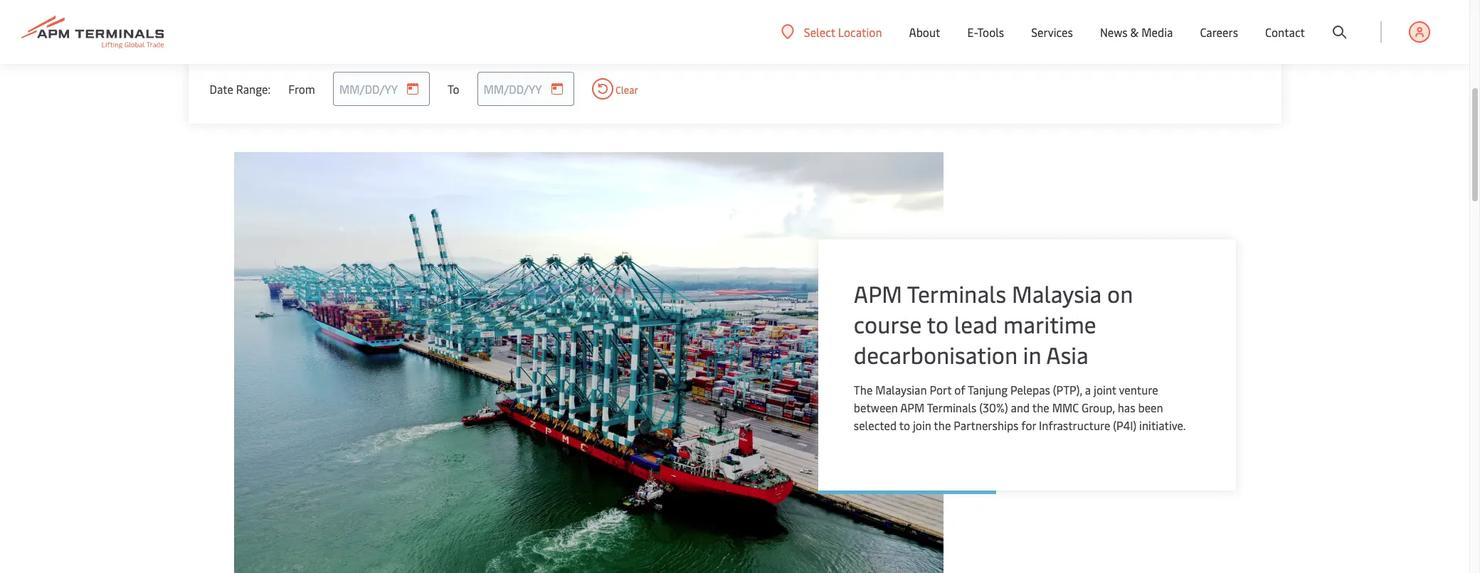 Task type: vqa. For each thing, say whether or not it's contained in the screenshot.
Media
yes



Task type: describe. For each thing, give the bounding box(es) containing it.
infrastructure
[[1039, 418, 1111, 433]]

partnerships
[[954, 418, 1019, 433]]

on
[[1108, 278, 1133, 309]]

news
[[1100, 24, 1128, 40]]

services button
[[1032, 0, 1073, 64]]

location
[[838, 24, 882, 40]]

the malaysian port of tanjung pelepas (ptp), a joint venture between apm terminals (30%) and the mmc group, has been selected to join the partnerships for infrastructure (p4i) initiative.
[[854, 382, 1186, 433]]

1 horizontal spatial the
[[1033, 400, 1050, 415]]

careers button
[[1200, 0, 1239, 64]]

contact button
[[1266, 0, 1305, 64]]

contact
[[1266, 24, 1305, 40]]

(ptp),
[[1053, 382, 1083, 398]]

To text field
[[477, 72, 574, 106]]

venture
[[1119, 382, 1159, 398]]

to
[[448, 81, 459, 96]]

date
[[210, 81, 233, 96]]

&
[[1131, 24, 1139, 40]]

e-
[[968, 24, 978, 40]]

apm inside the malaysian port of tanjung pelepas (ptp), a joint venture between apm terminals (30%) and the mmc group, has been selected to join the partnerships for infrastructure (p4i) initiative.
[[901, 400, 925, 415]]

to inside the apm terminals malaysia on course to lead maritime decarbonisation in asia
[[927, 309, 949, 339]]

between
[[854, 400, 898, 415]]

e-tools
[[968, 24, 1004, 40]]

careers
[[1200, 24, 1239, 40]]

about
[[909, 24, 941, 40]]

port
[[930, 382, 952, 398]]

terminals inside the apm terminals malaysia on course to lead maritime decarbonisation in asia
[[907, 278, 1007, 309]]

select location
[[804, 24, 882, 40]]

apm terminals malaysia on course to lead maritime decarbonisation in asia
[[854, 278, 1133, 370]]

the
[[854, 382, 873, 398]]

select
[[804, 24, 836, 40]]

terminals inside the malaysian port of tanjung pelepas (ptp), a joint venture between apm terminals (30%) and the mmc group, has been selected to join the partnerships for infrastructure (p4i) initiative.
[[927, 400, 977, 415]]

and
[[1011, 400, 1030, 415]]

asia
[[1047, 339, 1089, 370]]

From text field
[[333, 72, 430, 106]]

tanjung
[[968, 382, 1008, 398]]

e-tools button
[[968, 0, 1004, 64]]

in
[[1023, 339, 1042, 370]]

tools
[[978, 24, 1004, 40]]

course
[[854, 309, 922, 339]]



Task type: locate. For each thing, give the bounding box(es) containing it.
clear
[[613, 83, 639, 97]]

mmc
[[1052, 400, 1079, 415]]

the
[[1033, 400, 1050, 415], [934, 418, 951, 433]]

from
[[288, 81, 315, 96]]

1 vertical spatial apm
[[901, 400, 925, 415]]

terminals down of at right bottom
[[927, 400, 977, 415]]

0 horizontal spatial to
[[900, 418, 910, 433]]

clear button
[[592, 78, 639, 100]]

been
[[1138, 400, 1163, 415]]

to inside the malaysian port of tanjung pelepas (ptp), a joint venture between apm terminals (30%) and the mmc group, has been selected to join the partnerships for infrastructure (p4i) initiative.
[[900, 418, 910, 433]]

0 vertical spatial terminals
[[907, 278, 1007, 309]]

0 vertical spatial the
[[1033, 400, 1050, 415]]

0 horizontal spatial the
[[934, 418, 951, 433]]

selected
[[854, 418, 897, 433]]

media
[[1142, 24, 1173, 40]]

has
[[1118, 400, 1136, 415]]

joint
[[1094, 382, 1117, 398]]

join
[[913, 418, 932, 433]]

of
[[955, 382, 966, 398]]

terminals up decarbonisation
[[907, 278, 1007, 309]]

services
[[1032, 24, 1073, 40]]

the right join
[[934, 418, 951, 433]]

(30%)
[[980, 400, 1008, 415]]

date range:
[[210, 81, 271, 96]]

to left lead at right bottom
[[927, 309, 949, 339]]

malaysia
[[1012, 278, 1102, 309]]

0 vertical spatial to
[[927, 309, 949, 339]]

apm inside the apm terminals malaysia on course to lead maritime decarbonisation in asia
[[854, 278, 903, 309]]

0 vertical spatial apm
[[854, 278, 903, 309]]

group,
[[1082, 400, 1115, 415]]

to
[[927, 309, 949, 339], [900, 418, 910, 433]]

decarbonisation
[[854, 339, 1018, 370]]

news & media
[[1100, 24, 1173, 40]]

for
[[1022, 418, 1036, 433]]

to left join
[[900, 418, 910, 433]]

the right and
[[1033, 400, 1050, 415]]

maritime
[[1004, 309, 1097, 339]]

range:
[[236, 81, 271, 96]]

(p4i)
[[1113, 418, 1137, 433]]

malaysian
[[876, 382, 927, 398]]

terminals
[[907, 278, 1007, 309], [927, 400, 977, 415]]

220112 ptp to invest image
[[234, 152, 944, 574]]

news & media button
[[1100, 0, 1173, 64]]

lead
[[954, 309, 998, 339]]

1 horizontal spatial to
[[927, 309, 949, 339]]

1 vertical spatial terminals
[[927, 400, 977, 415]]

apm terminals malaysia on course to lead maritime decarbonisation in asia link
[[854, 278, 1193, 370]]

pelepas
[[1011, 382, 1051, 398]]

select location button
[[781, 24, 882, 40]]

1 vertical spatial the
[[934, 418, 951, 433]]

1 vertical spatial to
[[900, 418, 910, 433]]

about button
[[909, 0, 941, 64]]

a
[[1085, 382, 1091, 398]]

apm
[[854, 278, 903, 309], [901, 400, 925, 415]]

initiative.
[[1140, 418, 1186, 433]]



